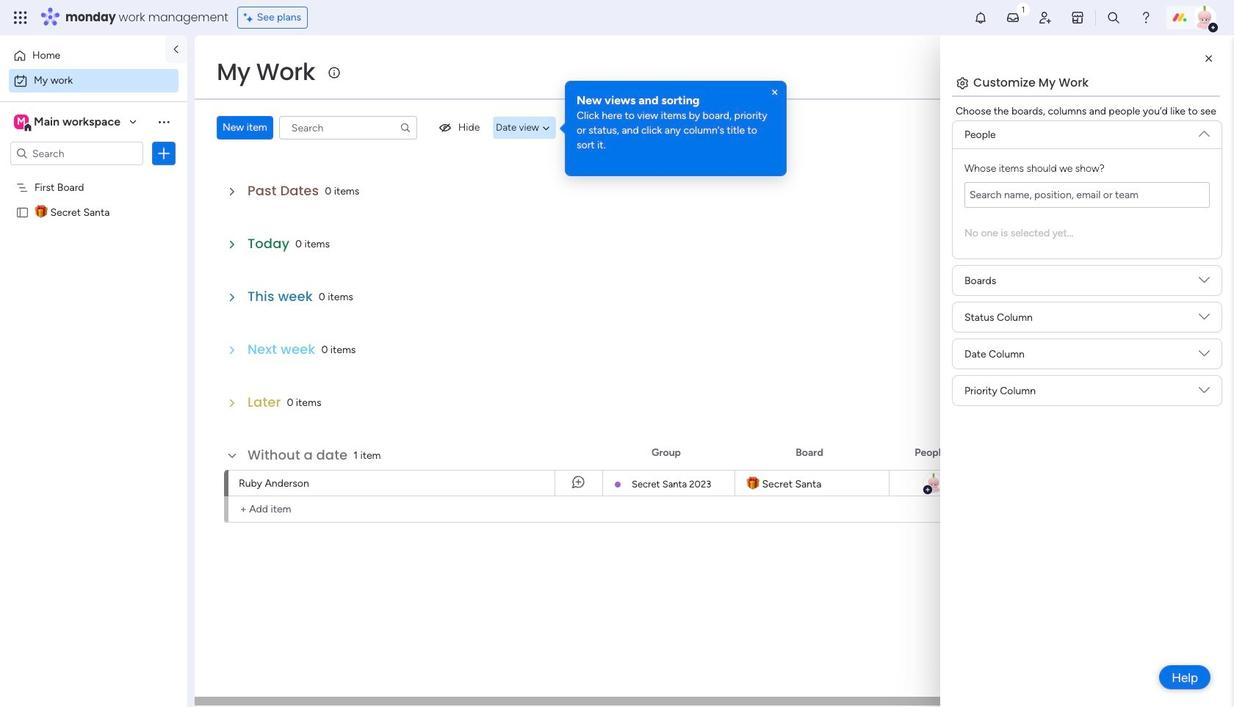 Task type: vqa. For each thing, say whether or not it's contained in the screenshot.
dapulse dropdown down arrow icon to the top
yes



Task type: describe. For each thing, give the bounding box(es) containing it.
ruby anderson image
[[922, 472, 944, 494]]

dapulse dropdown down arrow image
[[1199, 385, 1210, 401]]

Search name, position, email or team text field
[[965, 182, 1210, 208]]

search everything image
[[1106, 10, 1121, 25]]

update feed image
[[1006, 10, 1020, 25]]

close image
[[769, 87, 781, 98]]

see plans image
[[244, 10, 257, 26]]

2 dapulse dropdown down arrow image from the top
[[1199, 275, 1210, 291]]

monday marketplace image
[[1070, 10, 1085, 25]]

select product image
[[13, 10, 28, 25]]

workspace selection element
[[14, 113, 123, 132]]

0 vertical spatial option
[[9, 44, 156, 68]]

3 dapulse dropdown down arrow image from the top
[[1199, 311, 1210, 328]]



Task type: locate. For each thing, give the bounding box(es) containing it.
heading
[[577, 93, 775, 109]]

option
[[9, 44, 156, 68], [9, 69, 179, 93], [0, 174, 187, 177]]

workspace options image
[[156, 114, 171, 129]]

public board image
[[15, 205, 29, 219]]

notifications image
[[973, 10, 988, 25]]

ruby anderson image
[[1193, 6, 1216, 29]]

Filter dashboard by text search field
[[279, 116, 417, 140]]

invite members image
[[1038, 10, 1053, 25]]

None search field
[[279, 116, 417, 140]]

help image
[[1139, 10, 1153, 25]]

workspace image
[[14, 114, 29, 130]]

None text field
[[965, 182, 1210, 208]]

main content
[[195, 35, 1234, 707]]

2 vertical spatial option
[[0, 174, 187, 177]]

1 image
[[1017, 1, 1030, 17]]

search image
[[399, 122, 411, 134]]

1 dapulse dropdown down arrow image from the top
[[1199, 123, 1210, 139]]

options image
[[156, 146, 171, 161]]

4 dapulse dropdown down arrow image from the top
[[1199, 348, 1210, 365]]

dapulse dropdown down arrow image
[[1199, 123, 1210, 139], [1199, 275, 1210, 291], [1199, 311, 1210, 328], [1199, 348, 1210, 365]]

list box
[[0, 172, 187, 423]]

1 vertical spatial option
[[9, 69, 179, 93]]

Search in workspace field
[[31, 145, 123, 162]]



